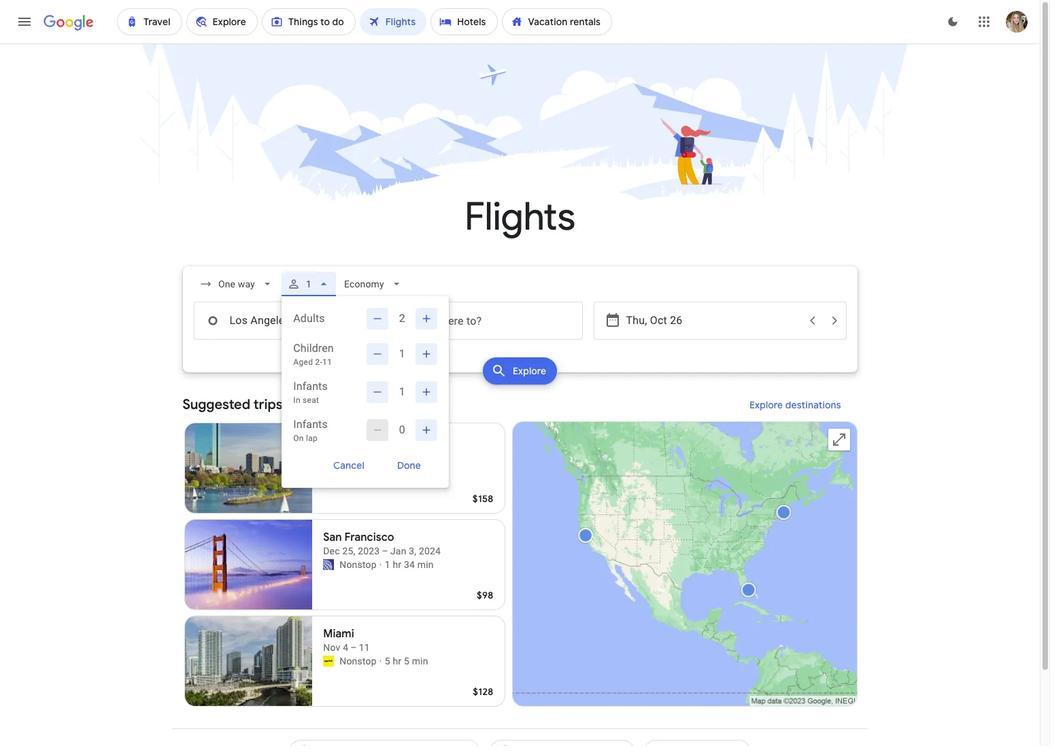 Task type: vqa. For each thing, say whether or not it's contained in the screenshot.
Endeavor
no



Task type: locate. For each thing, give the bounding box(es) containing it.
2 infants from the top
[[293, 418, 328, 431]]

2 hr from the top
[[393, 560, 401, 571]]

nonstop
[[340, 463, 377, 474], [340, 560, 377, 571], [340, 656, 377, 667]]

1
[[306, 279, 312, 290], [399, 348, 405, 360], [399, 386, 405, 399], [385, 560, 390, 571]]

explore for explore destinations
[[749, 399, 783, 411]]

1 up the adults
[[306, 279, 312, 290]]

1 infants from the top
[[293, 380, 328, 393]]

dec inside san francisco dec 25, 2023 – jan 3, 2024
[[323, 546, 340, 557]]

2 vertical spatial hr
[[393, 656, 401, 667]]

0 horizontal spatial explore
[[513, 365, 546, 377]]

change appearance image
[[936, 5, 969, 38]]

1 vertical spatial nonstop
[[340, 560, 377, 571]]

1 vertical spatial min
[[417, 560, 434, 571]]

angeles
[[344, 396, 395, 413]]

1 vertical spatial hr
[[393, 560, 401, 571]]

trips
[[253, 396, 283, 413]]

1 nonstop from the top
[[340, 463, 377, 474]]

hr
[[393, 463, 401, 474], [393, 560, 401, 571], [393, 656, 401, 667]]

children aged 2-11
[[293, 342, 334, 367]]

 image
[[379, 558, 382, 572], [379, 655, 382, 669]]

0 vertical spatial dec
[[323, 450, 340, 460]]

0 vertical spatial nonstop
[[340, 463, 377, 474]]

3 nonstop from the top
[[340, 656, 377, 667]]

lap
[[306, 434, 318, 443]]

main menu image
[[16, 14, 33, 30]]

2 dec from the top
[[323, 546, 340, 557]]

1  image from the top
[[379, 558, 382, 572]]

flights
[[465, 193, 575, 241]]

5
[[385, 463, 390, 474], [385, 656, 390, 667], [404, 656, 409, 667]]

1 horizontal spatial explore
[[749, 399, 783, 411]]

san francisco dec 25, 2023 – jan 3, 2024
[[323, 531, 441, 557]]

destinations
[[785, 399, 841, 411]]

explore
[[513, 365, 546, 377], [749, 399, 783, 411]]

number of passengers dialog
[[282, 297, 449, 488]]

 image left 5 hr 5 min
[[379, 655, 382, 669]]

25
[[404, 463, 415, 474]]

dec down san
[[323, 546, 340, 557]]

None field
[[193, 272, 279, 297], [339, 272, 409, 297], [193, 272, 279, 297], [339, 272, 409, 297]]

1 inside suggested trips from los angeles region
[[385, 560, 390, 571]]

dec
[[323, 450, 340, 460], [323, 546, 340, 557]]

Flight search field
[[172, 267, 868, 488]]

0 vertical spatial min
[[417, 463, 434, 474]]

hr for miami
[[393, 656, 401, 667]]

infants up seat
[[293, 380, 328, 393]]

nonstop down 4 – 11
[[340, 656, 377, 667]]

spirit image
[[323, 656, 334, 667]]

0
[[399, 424, 405, 437]]

0 vertical spatial infants
[[293, 380, 328, 393]]

5 hr 5 min
[[385, 656, 428, 667]]

dec 2 – 9
[[323, 450, 364, 460]]

explore down where to? text box
[[513, 365, 546, 377]]

explore left destinations
[[749, 399, 783, 411]]

3 hr from the top
[[393, 656, 401, 667]]

explore inside button
[[749, 399, 783, 411]]

1 vertical spatial dec
[[323, 546, 340, 557]]

on
[[293, 434, 304, 443]]

nonstop down the 25,
[[340, 560, 377, 571]]

2 – 9
[[342, 450, 364, 460]]

5 for 5 hr 5 min
[[385, 656, 390, 667]]

nov
[[323, 643, 340, 654]]

1 dec from the top
[[323, 450, 340, 460]]

dec up united icon
[[323, 450, 340, 460]]

infants on lap
[[293, 418, 328, 443]]

 image for miami
[[379, 655, 382, 669]]

2  image from the top
[[379, 655, 382, 669]]

2 vertical spatial min
[[412, 656, 428, 667]]

1 down 2023 – jan at left
[[385, 560, 390, 571]]

infants up lap
[[293, 418, 328, 431]]

nonstop down 2 – 9
[[340, 463, 377, 474]]

explore destinations
[[749, 399, 841, 411]]

2-
[[315, 358, 322, 367]]

min
[[417, 463, 434, 474], [417, 560, 434, 571], [412, 656, 428, 667]]

1 vertical spatial explore
[[749, 399, 783, 411]]

1 vertical spatial infants
[[293, 418, 328, 431]]

0 vertical spatial  image
[[379, 558, 382, 572]]

children
[[293, 342, 334, 355]]

3,
[[409, 546, 416, 557]]

1 vertical spatial  image
[[379, 655, 382, 669]]

nonstop for san
[[340, 560, 377, 571]]

0 vertical spatial explore
[[513, 365, 546, 377]]

 image down 2023 – jan at left
[[379, 558, 382, 572]]

128 US dollars text field
[[473, 686, 493, 698]]

explore inside button
[[513, 365, 546, 377]]

0 vertical spatial hr
[[393, 463, 401, 474]]

2 nonstop from the top
[[340, 560, 377, 571]]

2 vertical spatial nonstop
[[340, 656, 377, 667]]

suggested trips from los angeles region
[[183, 389, 857, 713]]

$158
[[473, 493, 493, 505]]

infants
[[293, 380, 328, 393], [293, 418, 328, 431]]



Task type: describe. For each thing, give the bounding box(es) containing it.
united image
[[323, 463, 334, 474]]

suggested
[[183, 396, 250, 413]]

united image
[[323, 560, 334, 571]]

1 hr from the top
[[393, 463, 401, 474]]

explore button
[[483, 358, 557, 385]]

infants in seat
[[293, 380, 328, 405]]

25,
[[342, 546, 355, 557]]

Departure text field
[[626, 303, 800, 339]]

 image for san francisco
[[379, 558, 382, 572]]

5 hr 25 min
[[385, 463, 434, 474]]

2023 – jan
[[358, 546, 406, 557]]

from
[[285, 396, 316, 413]]

4 – 11
[[343, 643, 370, 654]]

158 US dollars text field
[[473, 493, 493, 505]]

$128
[[473, 686, 493, 698]]

Where to? text field
[[391, 302, 582, 340]]

1 inside 1 popup button
[[306, 279, 312, 290]]

98 US dollars text field
[[477, 590, 493, 602]]

seat
[[303, 396, 319, 405]]

min for miami
[[412, 656, 428, 667]]

nonstop for miami
[[340, 656, 377, 667]]

los
[[319, 396, 341, 413]]

2024
[[419, 546, 441, 557]]

done
[[397, 460, 421, 472]]

1 right angeles
[[399, 386, 405, 399]]

1 hr 34 min
[[385, 560, 434, 571]]

34
[[404, 560, 415, 571]]

explore for explore
[[513, 365, 546, 377]]

2
[[399, 312, 405, 325]]

done button
[[381, 455, 437, 477]]

adults
[[293, 312, 325, 325]]

cancel button
[[317, 455, 381, 477]]

san
[[323, 531, 342, 545]]

miami
[[323, 628, 354, 641]]

infants for 1
[[293, 380, 328, 393]]

explore destinations button
[[733, 389, 857, 422]]

in
[[293, 396, 300, 405]]

miami nov 4 – 11
[[323, 628, 370, 654]]

min for san francisco
[[417, 560, 434, 571]]

francisco
[[344, 531, 394, 545]]

aged
[[293, 358, 313, 367]]

cancel
[[334, 460, 365, 472]]

$98
[[477, 590, 493, 602]]

11
[[322, 358, 332, 367]]

infants for 0
[[293, 418, 328, 431]]

suggested trips from los angeles
[[183, 396, 395, 413]]

hr for san francisco
[[393, 560, 401, 571]]

1 down 2
[[399, 348, 405, 360]]

5 for 5 hr 25 min
[[385, 463, 390, 474]]

1 button
[[282, 268, 336, 301]]



